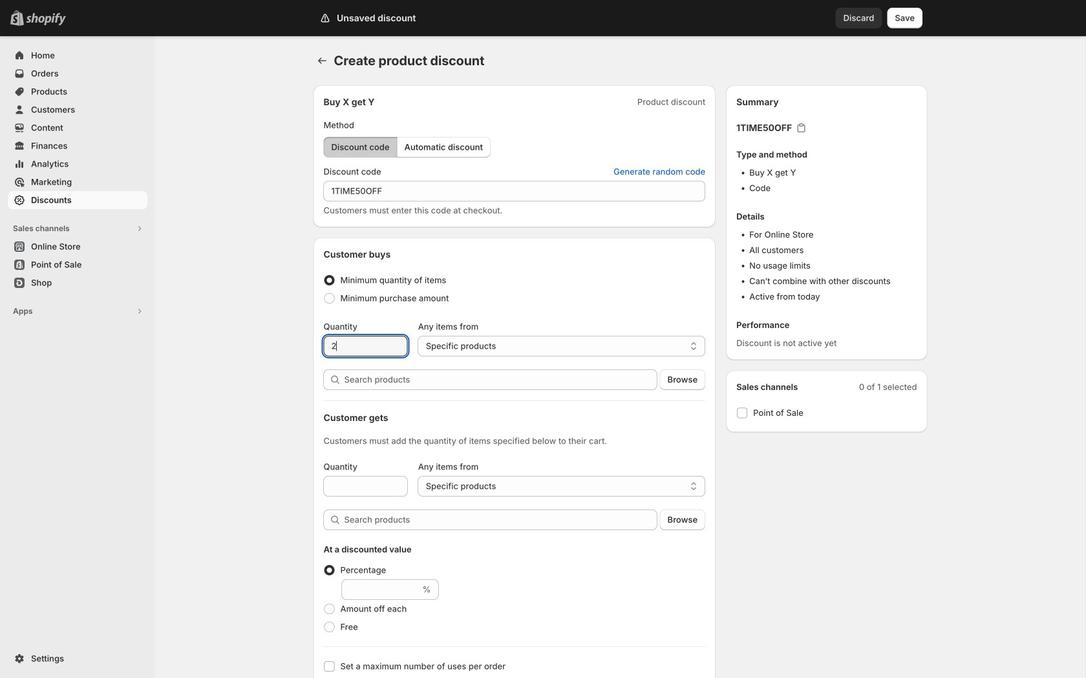 Task type: describe. For each thing, give the bounding box(es) containing it.
shopify image
[[26, 13, 66, 26]]

2 search products text field from the top
[[344, 510, 657, 531]]



Task type: locate. For each thing, give the bounding box(es) containing it.
Search products text field
[[344, 370, 657, 391], [344, 510, 657, 531]]

None text field
[[324, 181, 706, 202], [324, 477, 408, 497], [324, 181, 706, 202], [324, 477, 408, 497]]

1 vertical spatial search products text field
[[344, 510, 657, 531]]

1 search products text field from the top
[[344, 370, 657, 391]]

0 vertical spatial search products text field
[[344, 370, 657, 391]]

None text field
[[324, 336, 408, 357], [342, 580, 420, 601], [324, 336, 408, 357], [342, 580, 420, 601]]



